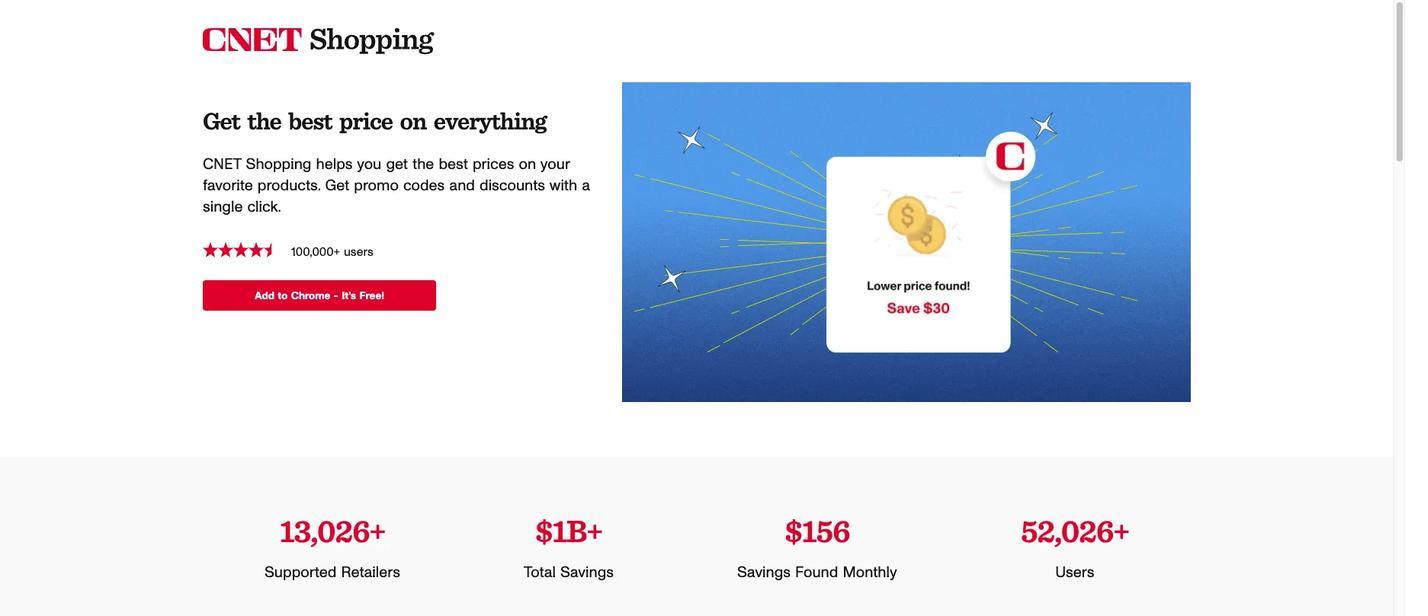 Task type: describe. For each thing, give the bounding box(es) containing it.
free!
[[360, 291, 384, 302]]

promo
[[354, 178, 399, 194]]

the inside cnet shopping helps you get the best prices on your favorite products. get promo codes and discounts with a single click.
[[413, 157, 434, 172]]

products.
[[258, 178, 321, 194]]

0 horizontal spatial on
[[400, 106, 426, 136]]

cnet
[[203, 157, 241, 172]]

$ for 178
[[786, 512, 803, 551]]

best inside cnet shopping helps you get the best prices on your favorite products. get promo codes and discounts with a single click.
[[439, 157, 468, 172]]

$ 1 b+
[[536, 512, 603, 551]]

0 horizontal spatial the
[[247, 106, 281, 136]]

178
[[803, 512, 851, 551]]

single
[[203, 200, 243, 215]]

+ for 59,363
[[1113, 512, 1129, 551]]

price
[[339, 106, 393, 136]]

discounts
[[480, 178, 545, 194]]

prices
[[473, 157, 514, 172]]

get the best price on everything
[[203, 106, 546, 136]]

a
[[582, 178, 590, 194]]

supported
[[265, 566, 337, 581]]

14,863
[[280, 512, 369, 551]]

with
[[550, 178, 577, 194]]

total savings
[[525, 566, 615, 581]]

shopping
[[246, 157, 311, 172]]

total
[[525, 566, 557, 581]]

to
[[278, 291, 288, 302]]

monthly
[[844, 566, 898, 581]]

get inside cnet shopping helps you get the best prices on your favorite products. get promo codes and discounts with a single click.
[[325, 178, 349, 194]]

$ 178
[[786, 512, 851, 551]]

100,000+
[[291, 246, 340, 259]]



Task type: locate. For each thing, give the bounding box(es) containing it.
2 savings from the left
[[739, 566, 792, 581]]

your
[[541, 157, 570, 172]]

0 vertical spatial the
[[247, 106, 281, 136]]

1 vertical spatial get
[[325, 178, 349, 194]]

1
[[553, 512, 567, 551]]

0 horizontal spatial best
[[289, 106, 332, 136]]

0 horizontal spatial savings
[[561, 566, 615, 581]]

get down 'helps'
[[325, 178, 349, 194]]

cnet shopping helps you get the best prices on your favorite products. get promo codes and discounts with a single click.
[[203, 157, 590, 215]]

get
[[386, 157, 408, 172]]

1 horizontal spatial on
[[519, 157, 536, 172]]

savings found monthly
[[739, 566, 898, 581]]

helps
[[316, 157, 353, 172]]

the up codes
[[413, 157, 434, 172]]

priceblink extension image
[[622, 82, 1191, 403]]

0 horizontal spatial get
[[203, 106, 240, 136]]

and
[[449, 178, 475, 194]]

1 vertical spatial best
[[439, 157, 468, 172]]

savings
[[561, 566, 615, 581], [739, 566, 792, 581]]

59,363
[[1023, 512, 1113, 551]]

the up shopping
[[247, 106, 281, 136]]

-
[[334, 291, 338, 302]]

add to chrome - it's free!
[[255, 291, 384, 302]]

0 horizontal spatial +
[[369, 512, 385, 551]]

$ up found
[[786, 512, 803, 551]]

savings down b+
[[561, 566, 615, 581]]

add
[[255, 291, 274, 302]]

add to chrome - it's free! link
[[203, 281, 436, 311]]

+
[[369, 512, 385, 551], [1113, 512, 1129, 551]]

users
[[344, 246, 373, 259]]

1 horizontal spatial best
[[439, 157, 468, 172]]

supported retailers
[[265, 566, 401, 581]]

1 vertical spatial on
[[519, 157, 536, 172]]

1 $ from the left
[[536, 512, 553, 551]]

$ left b+
[[536, 512, 553, 551]]

1 horizontal spatial the
[[413, 157, 434, 172]]

get
[[203, 106, 240, 136], [325, 178, 349, 194]]

found
[[797, 566, 840, 581]]

1 horizontal spatial +
[[1113, 512, 1129, 551]]

1 horizontal spatial get
[[325, 178, 349, 194]]

on inside cnet shopping helps you get the best prices on your favorite products. get promo codes and discounts with a single click.
[[519, 157, 536, 172]]

codes
[[403, 178, 445, 194]]

2 $ from the left
[[786, 512, 803, 551]]

59,363 +
[[1023, 512, 1129, 551]]

+ for 14,863
[[369, 512, 385, 551]]

best up 'helps'
[[289, 106, 332, 136]]

everything
[[434, 106, 546, 136]]

on up discounts
[[519, 157, 536, 172]]

1 horizontal spatial savings
[[739, 566, 792, 581]]

1 vertical spatial the
[[413, 157, 434, 172]]

0 vertical spatial best
[[289, 106, 332, 136]]

b+
[[567, 512, 603, 551]]

0 vertical spatial get
[[203, 106, 240, 136]]

favorite
[[203, 178, 253, 194]]

on
[[400, 106, 426, 136], [519, 157, 536, 172]]

best
[[289, 106, 332, 136], [439, 157, 468, 172]]

0 horizontal spatial $
[[536, 512, 553, 551]]

14,863 +
[[280, 512, 385, 551]]

the
[[247, 106, 281, 136], [413, 157, 434, 172]]

2 + from the left
[[1113, 512, 1129, 551]]

on up the 'get'
[[400, 106, 426, 136]]

click.
[[247, 200, 281, 215]]

1 + from the left
[[369, 512, 385, 551]]

savings left found
[[739, 566, 792, 581]]

chrome
[[291, 291, 331, 302]]

users
[[1056, 566, 1095, 581]]

1 savings from the left
[[561, 566, 615, 581]]

$
[[536, 512, 553, 551], [786, 512, 803, 551]]

1 horizontal spatial $
[[786, 512, 803, 551]]

it's
[[342, 291, 356, 302]]

$ for 1
[[536, 512, 553, 551]]

100,000+ users
[[291, 246, 373, 259]]

0 vertical spatial on
[[400, 106, 426, 136]]

retailers
[[342, 566, 401, 581]]

get up "cnet"
[[203, 106, 240, 136]]

you
[[357, 157, 382, 172]]

best up and
[[439, 157, 468, 172]]



Task type: vqa. For each thing, say whether or not it's contained in the screenshot.


